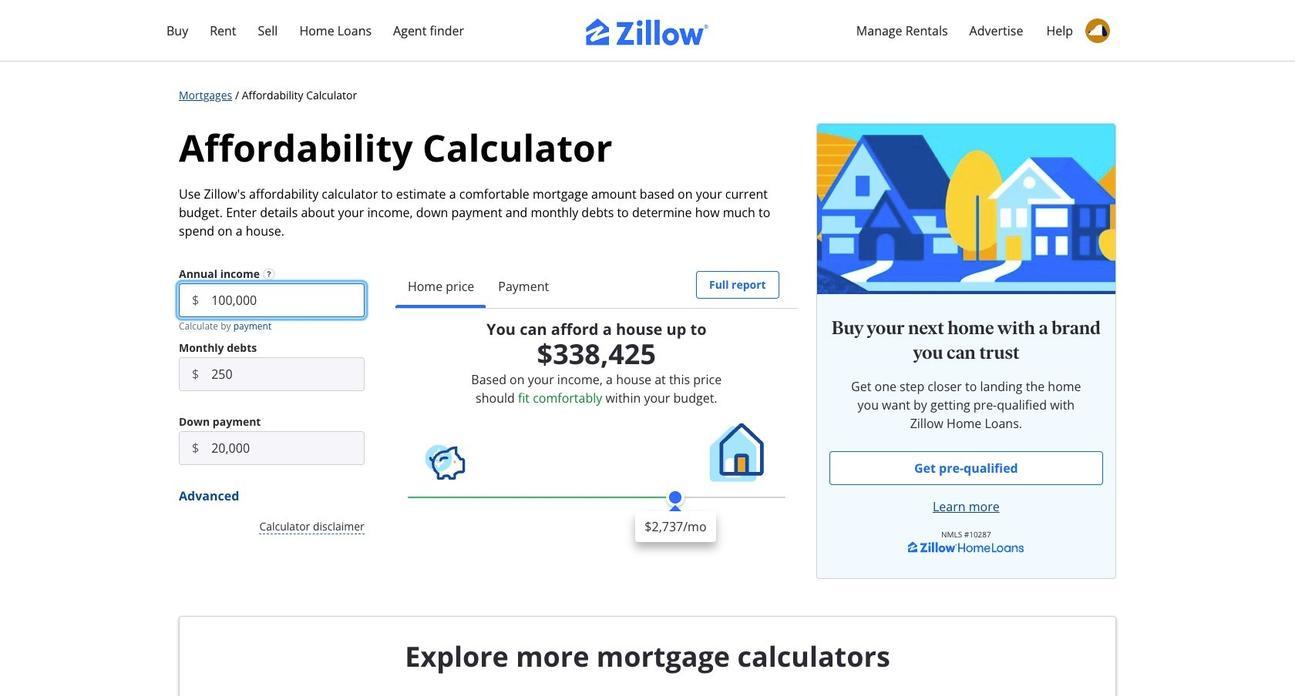 Task type: describe. For each thing, give the bounding box(es) containing it.
main navigation
[[0, 0, 1295, 62]]

default tabs example tab list
[[395, 265, 798, 309]]

zillow logo image
[[586, 19, 709, 45]]



Task type: locate. For each thing, give the bounding box(es) containing it.
2   text field from the top
[[211, 358, 365, 392]]

2 vertical spatial   text field
[[211, 432, 365, 466]]

0 vertical spatial   text field
[[211, 284, 365, 318]]

zillow home loans image
[[908, 541, 1024, 554]]

monthly payment slider
[[636, 489, 716, 543]]

3   text field from the top
[[211, 432, 365, 466]]

tab panel
[[395, 308, 798, 543]]

house image
[[706, 421, 770, 485], [710, 424, 764, 482]]

group
[[829, 452, 1103, 486]]

1 vertical spatial   text field
[[211, 358, 365, 392]]

1   text field from the top
[[211, 284, 365, 318]]

  text field
[[211, 284, 365, 318], [211, 358, 365, 392], [211, 432, 365, 466]]

piggy bank image
[[423, 441, 467, 485], [425, 446, 465, 480]]

your profile default icon image
[[1086, 19, 1110, 43]]



Task type: vqa. For each thing, say whether or not it's contained in the screenshot.
546 Briarcliff Dr, Garland, TX 75043 image
no



